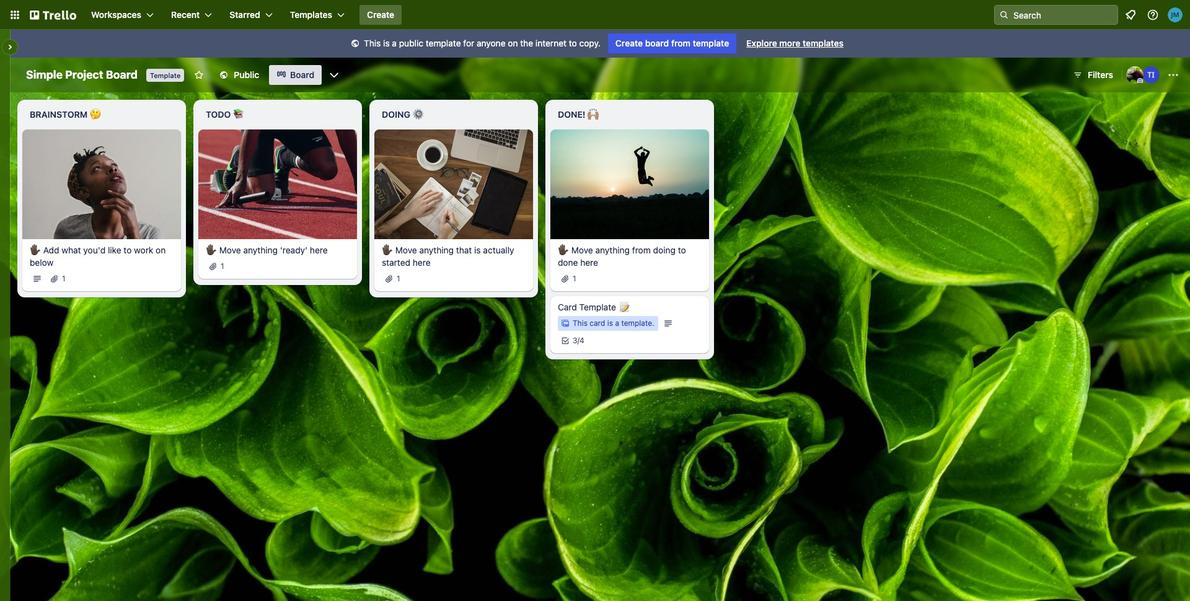 Task type: locate. For each thing, give the bounding box(es) containing it.
1 down the done
[[573, 274, 576, 283]]

1 down started at the left of the page
[[397, 274, 400, 283]]

open information menu image
[[1147, 9, 1160, 21]]

this for this is a public template for anyone on the internet to copy.
[[364, 38, 381, 48]]

✋🏿 inside ✋🏿 move anything from doing to done here
[[558, 245, 569, 255]]

show menu image
[[1168, 69, 1180, 81]]

filters button
[[1070, 65, 1117, 85]]

board
[[106, 68, 138, 81], [290, 69, 315, 80]]

0 horizontal spatial a
[[392, 38, 397, 48]]

a left public
[[392, 38, 397, 48]]

1 down ✋🏿 move anything 'ready' here
[[221, 261, 224, 271]]

todo 📚
[[206, 109, 244, 120]]

anyone
[[477, 38, 506, 48]]

a down 📝 at the bottom
[[615, 319, 619, 328]]

2 horizontal spatial is
[[608, 319, 613, 328]]

doing
[[382, 109, 410, 120]]

doing
[[653, 245, 676, 255]]

2 horizontal spatial anything
[[596, 245, 630, 255]]

template
[[426, 38, 461, 48], [693, 38, 729, 48]]

1 horizontal spatial is
[[474, 245, 481, 255]]

public
[[399, 38, 424, 48]]

✋🏿 move anything that is actually started here link
[[382, 244, 526, 269]]

0 horizontal spatial to
[[124, 245, 132, 255]]

2 anything from the left
[[419, 245, 454, 255]]

1 horizontal spatial anything
[[419, 245, 454, 255]]

2 ✋🏿 from the left
[[206, 245, 217, 255]]

move
[[219, 245, 241, 255], [395, 245, 417, 255], [572, 245, 593, 255]]

1 horizontal spatial create
[[616, 38, 643, 48]]

1 horizontal spatial move
[[395, 245, 417, 255]]

from left doing
[[632, 245, 651, 255]]

explore more templates
[[747, 38, 844, 48]]

started
[[382, 257, 411, 268]]

1 vertical spatial on
[[156, 245, 166, 255]]

template left explore
[[693, 38, 729, 48]]

🙌🏽
[[588, 109, 599, 120]]

Search field
[[1009, 6, 1118, 24]]

move for ✋🏿 move anything 'ready' here
[[219, 245, 241, 255]]

⚙️
[[413, 109, 424, 120]]

jeremy miller (jeremymiller198) image
[[1168, 7, 1183, 22]]

0 horizontal spatial from
[[632, 245, 651, 255]]

✋🏿 move anything 'ready' here
[[206, 245, 328, 255]]

2 horizontal spatial to
[[678, 245, 686, 255]]

1 horizontal spatial on
[[508, 38, 518, 48]]

🤔
[[90, 109, 101, 120]]

anything
[[243, 245, 278, 255], [419, 245, 454, 255], [596, 245, 630, 255]]

is right the that
[[474, 245, 481, 255]]

2 horizontal spatial here
[[581, 257, 598, 268]]

to right like
[[124, 245, 132, 255]]

anything inside ✋🏿 move anything from doing to done here
[[596, 245, 630, 255]]

anything for 'ready'
[[243, 245, 278, 255]]

template
[[150, 71, 181, 79], [580, 302, 616, 312]]

0 notifications image
[[1124, 7, 1138, 22]]

here right 'ready'
[[310, 245, 328, 255]]

0 horizontal spatial template
[[426, 38, 461, 48]]

2 vertical spatial is
[[608, 319, 613, 328]]

📚
[[233, 109, 244, 120]]

✋🏿
[[30, 245, 41, 255], [206, 245, 217, 255], [382, 245, 393, 255], [558, 245, 569, 255]]

1 vertical spatial from
[[632, 245, 651, 255]]

1 down what
[[62, 274, 65, 283]]

like
[[108, 245, 121, 255]]

1 vertical spatial this
[[573, 319, 588, 328]]

0 vertical spatial template
[[150, 71, 181, 79]]

move inside ✋🏿 move anything from doing to done here
[[572, 245, 593, 255]]

board left customize views image at the left of page
[[290, 69, 315, 80]]

1 horizontal spatial template
[[693, 38, 729, 48]]

template left for
[[426, 38, 461, 48]]

add
[[43, 245, 59, 255]]

work
[[134, 245, 153, 255]]

0 horizontal spatial is
[[383, 38, 390, 48]]

0 horizontal spatial move
[[219, 245, 241, 255]]

is inside ✋🏿 move anything that is actually started here
[[474, 245, 481, 255]]

on
[[508, 38, 518, 48], [156, 245, 166, 255]]

1 vertical spatial a
[[615, 319, 619, 328]]

1 move from the left
[[219, 245, 241, 255]]

2 move from the left
[[395, 245, 417, 255]]

brainstorm
[[30, 109, 88, 120]]

anything left doing
[[596, 245, 630, 255]]

below
[[30, 257, 53, 268]]

from
[[672, 38, 691, 48], [632, 245, 651, 255]]

'ready'
[[280, 245, 308, 255]]

here for ✋🏿 move anything from doing to done here
[[581, 257, 598, 268]]

✋🏿 for ✋🏿 move anything 'ready' here
[[206, 245, 217, 255]]

on left the
[[508, 38, 518, 48]]

0 horizontal spatial anything
[[243, 245, 278, 255]]

📝
[[619, 302, 630, 312]]

✋🏿 move anything from doing to done here
[[558, 245, 686, 268]]

1 horizontal spatial template
[[580, 302, 616, 312]]

to inside ✋🏿 move anything from doing to done here
[[678, 245, 686, 255]]

anything inside ✋🏿 move anything that is actually started here
[[419, 245, 454, 255]]

0 horizontal spatial board
[[106, 68, 138, 81]]

2 horizontal spatial move
[[572, 245, 593, 255]]

create for create board from template
[[616, 38, 643, 48]]

create for create
[[367, 9, 394, 20]]

here right the done
[[581, 257, 598, 268]]

2 template from the left
[[693, 38, 729, 48]]

to for ✋🏿 add what you'd like to work on below
[[124, 245, 132, 255]]

✋🏿 add what you'd like to work on below link
[[30, 244, 174, 269]]

here right started at the left of the page
[[413, 257, 431, 268]]

0 vertical spatial this
[[364, 38, 381, 48]]

board link
[[269, 65, 322, 85]]

workspaces
[[91, 9, 141, 20]]

to left copy.
[[569, 38, 577, 48]]

0 vertical spatial is
[[383, 38, 390, 48]]

templates
[[803, 38, 844, 48]]

is right card
[[608, 319, 613, 328]]

1 horizontal spatial here
[[413, 257, 431, 268]]

card
[[590, 319, 605, 328]]

star or unstar board image
[[194, 70, 204, 80]]

3
[[573, 336, 578, 345]]

explore more templates link
[[739, 33, 851, 53]]

doing ⚙️
[[382, 109, 424, 120]]

1 vertical spatial template
[[580, 302, 616, 312]]

on inside ✋🏿 add what you'd like to work on below
[[156, 245, 166, 255]]

is
[[383, 38, 390, 48], [474, 245, 481, 255], [608, 319, 613, 328]]

0 vertical spatial on
[[508, 38, 518, 48]]

0 horizontal spatial create
[[367, 9, 394, 20]]

1 horizontal spatial a
[[615, 319, 619, 328]]

anything left 'ready'
[[243, 245, 278, 255]]

✋🏿 move anything from doing to done here link
[[558, 244, 702, 269]]

1 horizontal spatial this
[[573, 319, 588, 328]]

here
[[310, 245, 328, 255], [413, 257, 431, 268], [581, 257, 598, 268]]

card template 📝
[[558, 302, 630, 312]]

is left public
[[383, 38, 390, 48]]

4 ✋🏿 from the left
[[558, 245, 569, 255]]

1
[[221, 261, 224, 271], [62, 274, 65, 283], [397, 274, 400, 283], [573, 274, 576, 283]]

this for this card is a template.
[[573, 319, 588, 328]]

from right board at the top of the page
[[672, 38, 691, 48]]

✋🏿 inside ✋🏿 move anything that is actually started here
[[382, 245, 393, 255]]

from inside ✋🏿 move anything from doing to done here
[[632, 245, 651, 255]]

1 anything from the left
[[243, 245, 278, 255]]

on right work
[[156, 245, 166, 255]]

create inside button
[[367, 9, 394, 20]]

3 anything from the left
[[596, 245, 630, 255]]

this left card
[[573, 319, 588, 328]]

to for ✋🏿 move anything from doing to done here
[[678, 245, 686, 255]]

template left star or unstar board icon
[[150, 71, 181, 79]]

1 ✋🏿 from the left
[[30, 245, 41, 255]]

here inside ✋🏿 move anything from doing to done here
[[581, 257, 598, 268]]

move inside ✋🏿 move anything that is actually started here
[[395, 245, 417, 255]]

1 vertical spatial is
[[474, 245, 481, 255]]

✋🏿 inside ✋🏿 add what you'd like to work on below
[[30, 245, 41, 255]]

to right doing
[[678, 245, 686, 255]]

1 for ✋🏿 move anything 'ready' here
[[221, 261, 224, 271]]

create board from template link
[[608, 33, 737, 53]]

board
[[645, 38, 669, 48]]

a
[[392, 38, 397, 48], [615, 319, 619, 328]]

this right sm image
[[364, 38, 381, 48]]

templates button
[[283, 5, 352, 25]]

board right project on the left top of page
[[106, 68, 138, 81]]

3 ✋🏿 from the left
[[382, 245, 393, 255]]

to inside ✋🏿 add what you'd like to work on below
[[124, 245, 132, 255]]

to
[[569, 38, 577, 48], [124, 245, 132, 255], [678, 245, 686, 255]]

1 vertical spatial create
[[616, 38, 643, 48]]

anything for from
[[596, 245, 630, 255]]

template.
[[622, 319, 655, 328]]

0 vertical spatial a
[[392, 38, 397, 48]]

0 horizontal spatial on
[[156, 245, 166, 255]]

0 vertical spatial create
[[367, 9, 394, 20]]

here inside ✋🏿 move anything that is actually started here
[[413, 257, 431, 268]]

public button
[[212, 65, 267, 85]]

0 horizontal spatial template
[[150, 71, 181, 79]]

3 move from the left
[[572, 245, 593, 255]]

the
[[520, 38, 533, 48]]

0 vertical spatial from
[[672, 38, 691, 48]]

more
[[780, 38, 801, 48]]

0 horizontal spatial this
[[364, 38, 381, 48]]

0 horizontal spatial here
[[310, 245, 328, 255]]

anything left the that
[[419, 245, 454, 255]]

this
[[364, 38, 381, 48], [573, 319, 588, 328]]

template up card
[[580, 302, 616, 312]]

Board name text field
[[20, 65, 144, 85]]

create
[[367, 9, 394, 20], [616, 38, 643, 48]]



Task type: describe. For each thing, give the bounding box(es) containing it.
this member is an admin of this board. image
[[1138, 78, 1143, 84]]

search image
[[1000, 10, 1009, 20]]

TODO 📚 text field
[[198, 105, 357, 125]]

DONE! 🙌🏽 text field
[[551, 105, 709, 125]]

1 for ✋🏿 move anything that is actually started here
[[397, 274, 400, 283]]

primary element
[[0, 0, 1191, 30]]

✋🏿 add what you'd like to work on below
[[30, 245, 166, 268]]

move for ✋🏿 move anything that is actually started here
[[395, 245, 417, 255]]

on for anyone
[[508, 38, 518, 48]]

move for ✋🏿 move anything from doing to done here
[[572, 245, 593, 255]]

filters
[[1088, 69, 1114, 80]]

simple
[[26, 68, 63, 81]]

on for work
[[156, 245, 166, 255]]

BRAINSTORM 🤔 text field
[[22, 105, 181, 125]]

back to home image
[[30, 5, 76, 25]]

card template 📝 link
[[558, 301, 702, 314]]

3 / 4
[[573, 336, 585, 345]]

1 for ✋🏿 move anything from doing to done here
[[573, 274, 576, 283]]

copy.
[[579, 38, 601, 48]]

✋🏿 move anything 'ready' here link
[[206, 244, 350, 256]]

board inside text box
[[106, 68, 138, 81]]

dmugisha (dmugisha) image
[[1127, 66, 1144, 84]]

this is a public template for anyone on the internet to copy.
[[364, 38, 601, 48]]

for
[[463, 38, 475, 48]]

4
[[580, 336, 585, 345]]

✋🏿 for ✋🏿 move anything that is actually started here
[[382, 245, 393, 255]]

workspaces button
[[84, 5, 161, 25]]

1 template from the left
[[426, 38, 461, 48]]

done! 🙌🏽
[[558, 109, 599, 120]]

1 horizontal spatial to
[[569, 38, 577, 48]]

brainstorm 🤔
[[30, 109, 101, 120]]

trello inspiration (inspiringtaco) image
[[1143, 66, 1160, 84]]

what
[[62, 245, 81, 255]]

todo
[[206, 109, 231, 120]]

public
[[234, 69, 259, 80]]

starred button
[[222, 5, 280, 25]]

customize views image
[[328, 69, 341, 81]]

card
[[558, 302, 577, 312]]

1 horizontal spatial from
[[672, 38, 691, 48]]

done!
[[558, 109, 586, 120]]

✋🏿 move anything that is actually started here
[[382, 245, 514, 268]]

create board from template
[[616, 38, 729, 48]]

here for ✋🏿 move anything that is actually started here
[[413, 257, 431, 268]]

this card is a template.
[[573, 319, 655, 328]]

internet
[[536, 38, 567, 48]]

anything for that
[[419, 245, 454, 255]]

done
[[558, 257, 578, 268]]

that
[[456, 245, 472, 255]]

DOING ⚙️ text field
[[375, 105, 533, 125]]

you'd
[[83, 245, 106, 255]]

recent button
[[164, 5, 220, 25]]

starred
[[230, 9, 260, 20]]

1 horizontal spatial board
[[290, 69, 315, 80]]

simple project board
[[26, 68, 138, 81]]

sm image
[[349, 38, 362, 50]]

recent
[[171, 9, 200, 20]]

✋🏿 for ✋🏿 move anything from doing to done here
[[558, 245, 569, 255]]

create button
[[360, 5, 402, 25]]

/
[[578, 336, 580, 345]]

explore
[[747, 38, 777, 48]]

templates
[[290, 9, 332, 20]]

project
[[65, 68, 103, 81]]

actually
[[483, 245, 514, 255]]

✋🏿 for ✋🏿 add what you'd like to work on below
[[30, 245, 41, 255]]



Task type: vqa. For each thing, say whether or not it's contained in the screenshot.
the power-
no



